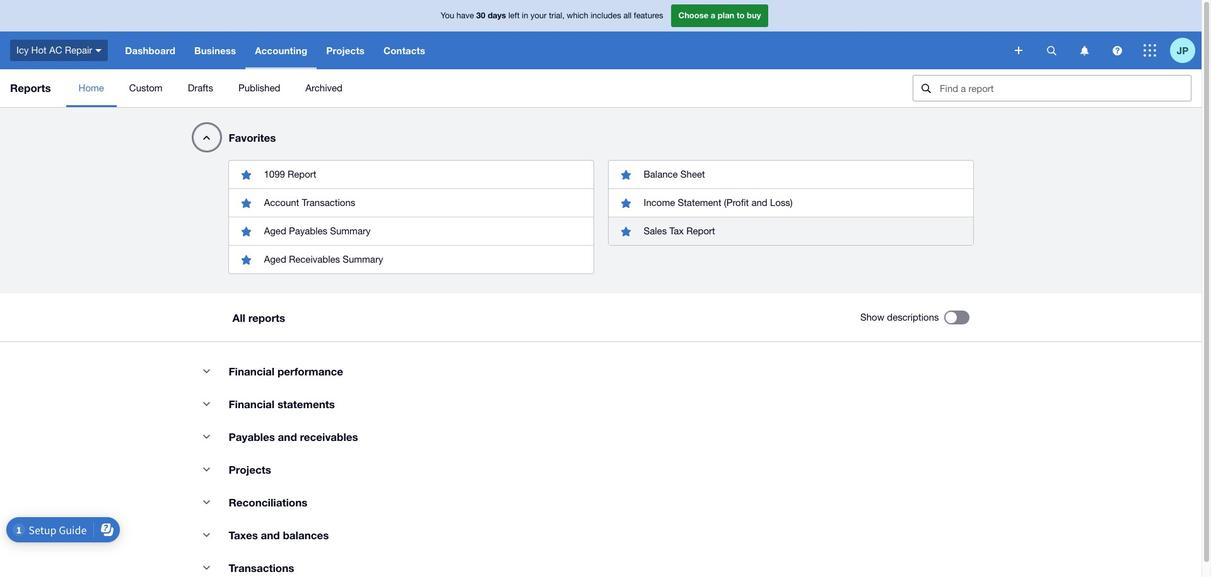 Task type: locate. For each thing, give the bounding box(es) containing it.
business button
[[185, 32, 246, 69]]

includes
[[591, 11, 621, 20]]

1 vertical spatial aged
[[264, 254, 286, 265]]

aged
[[264, 226, 286, 237], [264, 254, 286, 265]]

0 vertical spatial financial
[[229, 365, 275, 378]]

your
[[531, 11, 547, 20]]

report
[[288, 169, 316, 180], [687, 226, 715, 237]]

0 vertical spatial report
[[288, 169, 316, 180]]

1 vertical spatial payables
[[229, 431, 275, 444]]

icy hot ac repair
[[16, 45, 92, 55]]

and for receivables
[[278, 431, 297, 444]]

balances
[[283, 529, 329, 543]]

receivables
[[300, 431, 358, 444]]

2 vertical spatial and
[[261, 529, 280, 543]]

taxes and balances
[[229, 529, 329, 543]]

balance sheet link
[[608, 161, 973, 189]]

aged down account
[[264, 226, 286, 237]]

drafts
[[188, 83, 213, 93]]

expand report group image
[[194, 125, 219, 150]]

have
[[457, 11, 474, 20]]

0 vertical spatial projects
[[326, 45, 365, 56]]

0 horizontal spatial report
[[288, 169, 316, 180]]

4 collapse report group image from the top
[[194, 556, 219, 578]]

1 vertical spatial and
[[278, 431, 297, 444]]

menu
[[66, 69, 903, 107]]

remove favorite image
[[613, 191, 639, 216], [613, 219, 639, 244]]

custom link
[[117, 69, 175, 107]]

svg image up find a report text box
[[1080, 46, 1088, 55]]

financial for financial statements
[[229, 398, 275, 411]]

1 vertical spatial summary
[[343, 254, 383, 265]]

financial for financial performance
[[229, 365, 275, 378]]

to
[[737, 10, 745, 20]]

tax
[[670, 226, 684, 237]]

icy
[[16, 45, 29, 55]]

0 horizontal spatial transactions
[[229, 562, 294, 575]]

2 collapse report group image from the top
[[194, 392, 219, 417]]

remove favorite image inside aged receivables summary link
[[234, 247, 259, 273]]

None field
[[913, 75, 1192, 102]]

svg image
[[1144, 44, 1156, 57], [1080, 46, 1088, 55]]

trial,
[[549, 11, 565, 20]]

remove favorite image inside balance sheet link
[[613, 162, 639, 187]]

payables down financial statements
[[229, 431, 275, 444]]

aged inside aged payables summary link
[[264, 226, 286, 237]]

payables and receivables
[[229, 431, 358, 444]]

2 financial from the top
[[229, 398, 275, 411]]

income statement (profit and loss) link
[[608, 189, 973, 217]]

all
[[232, 311, 245, 325]]

3 collapse report group image from the top
[[194, 523, 219, 548]]

1 vertical spatial transactions
[[229, 562, 294, 575]]

financial
[[229, 365, 275, 378], [229, 398, 275, 411]]

summary right receivables
[[343, 254, 383, 265]]

collapse report group image
[[194, 359, 219, 384], [194, 392, 219, 417], [194, 490, 219, 515], [194, 556, 219, 578]]

summary
[[330, 226, 371, 237], [343, 254, 383, 265]]

aged left receivables
[[264, 254, 286, 265]]

published
[[238, 83, 280, 93]]

transactions down taxes and balances
[[229, 562, 294, 575]]

projects up archived
[[326, 45, 365, 56]]

which
[[567, 11, 588, 20]]

1 aged from the top
[[264, 226, 286, 237]]

1 horizontal spatial svg image
[[1144, 44, 1156, 57]]

navigation inside banner
[[116, 32, 1006, 69]]

remove favorite image left 'income'
[[613, 191, 639, 216]]

and left loss)
[[752, 197, 768, 208]]

1 horizontal spatial projects
[[326, 45, 365, 56]]

1 horizontal spatial payables
[[289, 226, 327, 237]]

collapse report group image for projects
[[194, 457, 219, 483]]

banner
[[0, 0, 1202, 69]]

1 vertical spatial remove favorite image
[[613, 219, 639, 244]]

remove favorite image inside income statement (profit and loss) link
[[613, 191, 639, 216]]

navigation
[[116, 32, 1006, 69]]

3 collapse report group image from the top
[[194, 490, 219, 515]]

contacts button
[[374, 32, 435, 69]]

remove favorite image inside 1099 report "link"
[[234, 162, 259, 187]]

dashboard
[[125, 45, 175, 56]]

show
[[860, 312, 884, 323]]

and right taxes on the left bottom of page
[[261, 529, 280, 543]]

aged inside aged receivables summary link
[[264, 254, 286, 265]]

2 vertical spatial collapse report group image
[[194, 523, 219, 548]]

report inside "link"
[[288, 169, 316, 180]]

svg image left jp
[[1144, 44, 1156, 57]]

collapse report group image for transactions
[[194, 556, 219, 578]]

payables
[[289, 226, 327, 237], [229, 431, 275, 444]]

0 vertical spatial summary
[[330, 226, 371, 237]]

remove favorite image
[[234, 162, 259, 187], [613, 162, 639, 187], [234, 191, 259, 216], [234, 219, 259, 244], [234, 247, 259, 273]]

navigation containing dashboard
[[116, 32, 1006, 69]]

aged payables summary link
[[229, 217, 593, 245]]

remove favorite image for aged receivables summary
[[234, 247, 259, 273]]

summary for aged receivables summary
[[343, 254, 383, 265]]

0 vertical spatial aged
[[264, 226, 286, 237]]

2 aged from the top
[[264, 254, 286, 265]]

1 horizontal spatial transactions
[[302, 197, 355, 208]]

1 vertical spatial projects
[[229, 464, 271, 477]]

0 vertical spatial remove favorite image
[[613, 191, 639, 216]]

all
[[624, 11, 632, 20]]

2 remove favorite image from the top
[[613, 219, 639, 244]]

show descriptions
[[860, 312, 939, 323]]

1 remove favorite image from the top
[[613, 191, 639, 216]]

1 vertical spatial collapse report group image
[[194, 457, 219, 483]]

account transactions
[[264, 197, 355, 208]]

loss)
[[770, 197, 793, 208]]

sales tax report link
[[608, 217, 973, 245]]

collapse report group image
[[194, 425, 219, 450], [194, 457, 219, 483], [194, 523, 219, 548]]

svg image inside icy hot ac repair popup button
[[95, 49, 102, 52]]

aged receivables summary link
[[229, 245, 593, 274]]

published link
[[226, 69, 293, 107]]

1 financial from the top
[[229, 365, 275, 378]]

and
[[752, 197, 768, 208], [278, 431, 297, 444], [261, 529, 280, 543]]

1 horizontal spatial report
[[687, 226, 715, 237]]

2 collapse report group image from the top
[[194, 457, 219, 483]]

collapse report group image for payables and receivables
[[194, 425, 219, 450]]

remove favorite image for aged payables summary
[[234, 219, 259, 244]]

svg image
[[1047, 46, 1056, 55], [1112, 46, 1122, 55], [1015, 47, 1023, 54], [95, 49, 102, 52]]

report right "tax"
[[687, 226, 715, 237]]

banner containing jp
[[0, 0, 1202, 69]]

projects up reconciliations
[[229, 464, 271, 477]]

remove favorite image inside account transactions link
[[234, 191, 259, 216]]

1 collapse report group image from the top
[[194, 359, 219, 384]]

0 vertical spatial collapse report group image
[[194, 425, 219, 450]]

1 vertical spatial financial
[[229, 398, 275, 411]]

reports
[[10, 81, 51, 95]]

1 collapse report group image from the top
[[194, 425, 219, 450]]

transactions
[[302, 197, 355, 208], [229, 562, 294, 575]]

payables down account transactions on the top of page
[[289, 226, 327, 237]]

left
[[508, 11, 520, 20]]

remove favorite image inside sales tax report link
[[613, 219, 639, 244]]

transactions up the aged payables summary
[[302, 197, 355, 208]]

reconciliations
[[229, 496, 307, 510]]

menu containing home
[[66, 69, 903, 107]]

aged payables summary
[[264, 226, 371, 237]]

choose a plan to buy
[[678, 10, 761, 20]]

0 vertical spatial transactions
[[302, 197, 355, 208]]

home
[[79, 83, 104, 93]]

financial up financial statements
[[229, 365, 275, 378]]

choose
[[678, 10, 709, 20]]

account transactions link
[[229, 189, 593, 217]]

jp
[[1177, 44, 1189, 56]]

financial down financial performance
[[229, 398, 275, 411]]

projects
[[326, 45, 365, 56], [229, 464, 271, 477]]

taxes
[[229, 529, 258, 543]]

reports
[[248, 311, 285, 325]]

report right 1099
[[288, 169, 316, 180]]

remove favorite image for 1099 report
[[234, 162, 259, 187]]

remove favorite image inside aged payables summary link
[[234, 219, 259, 244]]

summary up aged receivables summary
[[330, 226, 371, 237]]

buy
[[747, 10, 761, 20]]

remove favorite image left sales
[[613, 219, 639, 244]]

repair
[[65, 45, 92, 55]]

and down financial statements
[[278, 431, 297, 444]]

aged for aged receivables summary
[[264, 254, 286, 265]]

plan
[[718, 10, 735, 20]]

descriptions
[[887, 312, 939, 323]]

sheet
[[681, 169, 705, 180]]

days
[[488, 10, 506, 20]]



Task type: describe. For each thing, give the bounding box(es) containing it.
remove favorite image for balance sheet
[[613, 162, 639, 187]]

a
[[711, 10, 716, 20]]

0 horizontal spatial projects
[[229, 464, 271, 477]]

1099
[[264, 169, 285, 180]]

collapse report group image for reconciliations
[[194, 490, 219, 515]]

aged for aged payables summary
[[264, 226, 286, 237]]

30
[[476, 10, 485, 20]]

account
[[264, 197, 299, 208]]

home link
[[66, 69, 117, 107]]

features
[[634, 11, 663, 20]]

and for balances
[[261, 529, 280, 543]]

(profit
[[724, 197, 749, 208]]

0 vertical spatial and
[[752, 197, 768, 208]]

sales
[[644, 226, 667, 237]]

accounting
[[255, 45, 307, 56]]

statement
[[678, 197, 721, 208]]

Find a report text field
[[939, 76, 1191, 101]]

custom
[[129, 83, 163, 93]]

collapse report group image for financial statements
[[194, 392, 219, 417]]

income statement (profit and loss)
[[644, 197, 793, 208]]

business
[[194, 45, 236, 56]]

0 horizontal spatial payables
[[229, 431, 275, 444]]

remove favorite image for account transactions
[[234, 191, 259, 216]]

balance sheet
[[644, 169, 705, 180]]

remove favorite image for sales tax report
[[613, 219, 639, 244]]

favorites
[[229, 131, 276, 144]]

aged receivables summary
[[264, 254, 383, 265]]

icy hot ac repair button
[[0, 32, 116, 69]]

financial performance
[[229, 365, 343, 378]]

all reports
[[232, 311, 285, 325]]

projects button
[[317, 32, 374, 69]]

contacts
[[384, 45, 425, 56]]

performance
[[277, 365, 343, 378]]

income
[[644, 197, 675, 208]]

statements
[[277, 398, 335, 411]]

1099 report link
[[229, 161, 593, 189]]

projects inside dropdown button
[[326, 45, 365, 56]]

collapse report group image for taxes and balances
[[194, 523, 219, 548]]

hot
[[31, 45, 47, 55]]

you
[[441, 11, 454, 20]]

ac
[[49, 45, 62, 55]]

1099 report
[[264, 169, 316, 180]]

0 vertical spatial payables
[[289, 226, 327, 237]]

financial statements
[[229, 398, 335, 411]]

archived
[[306, 83, 343, 93]]

drafts link
[[175, 69, 226, 107]]

sales tax report
[[644, 226, 715, 237]]

0 horizontal spatial svg image
[[1080, 46, 1088, 55]]

dashboard link
[[116, 32, 185, 69]]

remove favorite image for income statement (profit and loss)
[[613, 191, 639, 216]]

balance
[[644, 169, 678, 180]]

archived link
[[293, 69, 355, 107]]

you have 30 days left in your trial, which includes all features
[[441, 10, 663, 20]]

summary for aged payables summary
[[330, 226, 371, 237]]

collapse report group image for financial performance
[[194, 359, 219, 384]]

receivables
[[289, 254, 340, 265]]

in
[[522, 11, 528, 20]]

1 vertical spatial report
[[687, 226, 715, 237]]

jp button
[[1170, 32, 1202, 69]]

accounting button
[[246, 32, 317, 69]]



Task type: vqa. For each thing, say whether or not it's contained in the screenshot.
(Profit
yes



